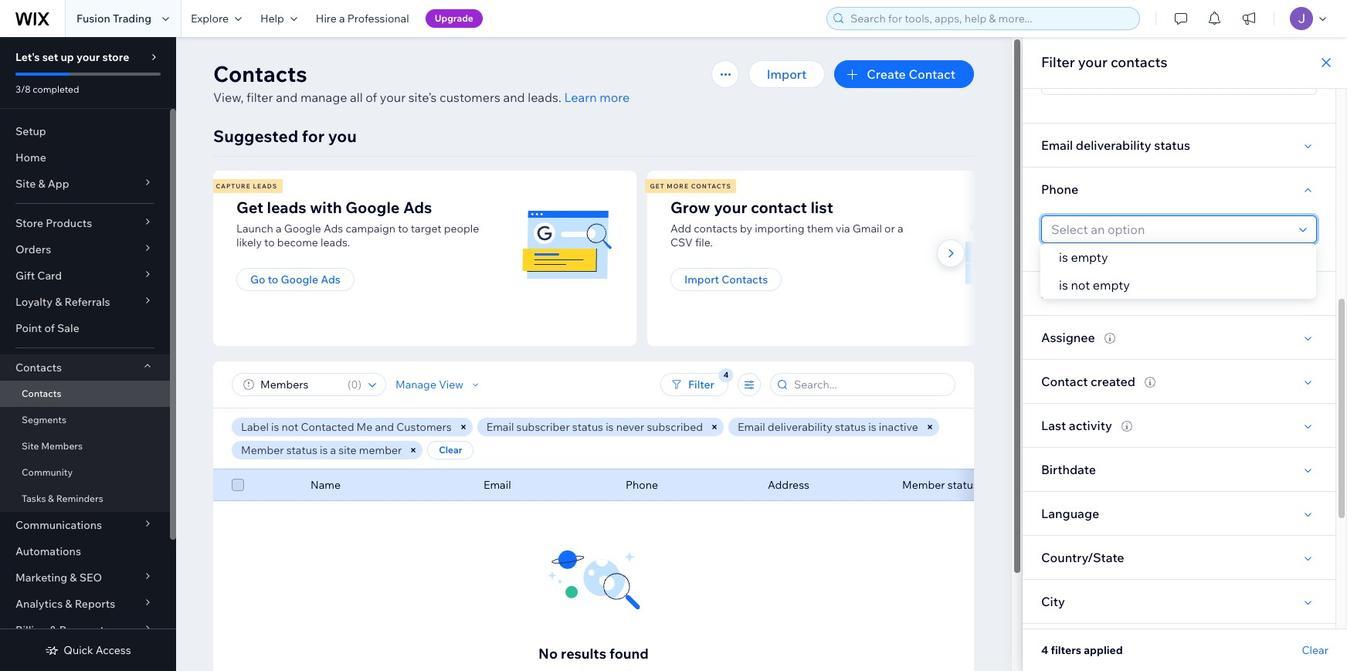 Task type: describe. For each thing, give the bounding box(es) containing it.
0 vertical spatial google
[[346, 198, 400, 217]]

contact
[[751, 198, 808, 217]]

import for import contacts
[[685, 273, 720, 287]]

(
[[348, 378, 351, 392]]

& for analytics
[[65, 597, 72, 611]]

email deliverability status
[[1042, 138, 1191, 153]]

1 vertical spatial empty
[[1094, 277, 1131, 293]]

trading
[[113, 12, 152, 26]]

marketing & seo
[[15, 571, 102, 585]]

get leads with google ads launch a google ads campaign to target people likely to become leads.
[[237, 198, 479, 250]]

contacted
[[301, 420, 354, 434]]

1 horizontal spatial and
[[375, 420, 394, 434]]

analytics & reports button
[[0, 591, 170, 618]]

member for email subscriber status is never subscribed
[[241, 444, 284, 458]]

1 vertical spatial google
[[284, 222, 321, 236]]

not inside list box
[[1072, 277, 1091, 293]]

payments
[[59, 624, 110, 638]]

site members
[[22, 441, 83, 452]]

site
[[339, 444, 357, 458]]

capture
[[216, 182, 251, 190]]

import for import
[[767, 66, 807, 82]]

tasks
[[22, 493, 46, 505]]

site members link
[[0, 434, 170, 460]]

email deliverability status is inactive
[[738, 420, 919, 434]]

0 horizontal spatial not
[[282, 420, 299, 434]]

1 horizontal spatial member status
[[1042, 286, 1130, 301]]

your inside contacts view, filter and manage all of your site's customers and leads. learn more
[[380, 90, 406, 105]]

email for email subscriber status is never subscribed
[[487, 420, 514, 434]]

contacts link
[[0, 381, 170, 407]]

billing & payments button
[[0, 618, 170, 644]]

orders button
[[0, 237, 170, 263]]

manage
[[396, 378, 437, 392]]

contacts inside grow your contact list add contacts by importing them via gmail or a csv file.
[[694, 222, 738, 236]]

likely
[[237, 236, 262, 250]]

communications
[[15, 519, 102, 533]]

address
[[768, 478, 810, 492]]

hire a professional link
[[307, 0, 419, 37]]

filter for filter
[[689, 378, 715, 392]]

list containing get leads with google ads
[[211, 171, 1077, 346]]

leads
[[267, 198, 307, 217]]

3/8 completed
[[15, 83, 79, 95]]

0 vertical spatial ads
[[403, 198, 432, 217]]

quick access
[[64, 644, 131, 658]]

card
[[37, 269, 62, 283]]

to left target
[[398, 222, 409, 236]]

launch
[[237, 222, 273, 236]]

email subscriber status is never subscribed
[[487, 420, 703, 434]]

you
[[328, 126, 357, 146]]

0 horizontal spatial clear
[[439, 444, 463, 456]]

set
[[42, 50, 58, 64]]

let's set up your store
[[15, 50, 129, 64]]

campaign
[[346, 222, 396, 236]]

with
[[310, 198, 342, 217]]

inactive
[[879, 420, 919, 434]]

customers
[[397, 420, 452, 434]]

0 horizontal spatial and
[[276, 90, 298, 105]]

Search... field
[[790, 374, 951, 396]]

segments
[[22, 414, 66, 426]]

your inside sidebar element
[[77, 50, 100, 64]]

label
[[241, 420, 269, 434]]

gift
[[15, 269, 35, 283]]

manage view button
[[396, 378, 482, 392]]

1 horizontal spatial clear
[[1303, 644, 1329, 658]]

tasks & reminders
[[22, 493, 103, 505]]

go to google ads
[[250, 273, 341, 287]]

Search for tools, apps, help & more... field
[[846, 8, 1135, 29]]

& for marketing
[[70, 571, 77, 585]]

marketing & seo button
[[0, 565, 170, 591]]

1 horizontal spatial phone
[[1042, 182, 1079, 197]]

products
[[46, 216, 92, 230]]

member for email deliverability status
[[1042, 286, 1091, 301]]

is left never
[[606, 420, 614, 434]]

quick access button
[[45, 644, 131, 658]]

or
[[885, 222, 896, 236]]

1 vertical spatial ads
[[324, 222, 343, 236]]

all
[[350, 90, 363, 105]]

store products button
[[0, 210, 170, 237]]

0 vertical spatial empty
[[1072, 250, 1109, 265]]

is left inactive
[[869, 420, 877, 434]]

1 select an option field from the top
[[1047, 68, 1295, 94]]

hire
[[316, 12, 337, 26]]

upgrade
[[435, 12, 474, 24]]

create contact button
[[835, 60, 975, 88]]

explore
[[191, 12, 229, 26]]

fusion
[[77, 12, 110, 26]]

loyalty
[[15, 295, 53, 309]]

is not empty
[[1060, 277, 1131, 293]]

1 horizontal spatial member
[[903, 478, 946, 492]]

gift card button
[[0, 263, 170, 289]]

country/state
[[1042, 550, 1125, 566]]

a inside grow your contact list add contacts by importing them via gmail or a csv file.
[[898, 222, 904, 236]]

customers
[[440, 90, 501, 105]]

contacts
[[691, 182, 732, 190]]

import contacts button
[[671, 268, 782, 291]]

setup
[[15, 124, 46, 138]]

ads inside button
[[321, 273, 341, 287]]

point of sale link
[[0, 315, 170, 342]]

tasks & reminders link
[[0, 486, 170, 512]]

contacts inside import contacts button
[[722, 273, 768, 287]]

view
[[439, 378, 464, 392]]

help
[[260, 12, 284, 26]]

assignee
[[1042, 330, 1096, 345]]

( 0 )
[[348, 378, 362, 392]]

contacts inside contacts link
[[22, 388, 61, 400]]

3/8
[[15, 83, 31, 95]]

Unsaved view field
[[256, 374, 343, 396]]

view,
[[213, 90, 244, 105]]

create contact
[[867, 66, 956, 82]]

a left site
[[330, 444, 336, 458]]

to inside button
[[268, 273, 279, 287]]

site & app
[[15, 177, 69, 191]]

manage
[[301, 90, 347, 105]]

suggested
[[213, 126, 298, 146]]

manage view
[[396, 378, 464, 392]]



Task type: locate. For each thing, give the bounding box(es) containing it.
file.
[[696, 236, 713, 250]]

0 vertical spatial select an option field
[[1047, 68, 1295, 94]]

0 vertical spatial not
[[1072, 277, 1091, 293]]

phone down never
[[626, 478, 659, 492]]

1 vertical spatial deliverability
[[768, 420, 833, 434]]

contact down assignee
[[1042, 374, 1089, 390]]

0 vertical spatial member
[[1042, 286, 1091, 301]]

0 vertical spatial leads.
[[528, 90, 562, 105]]

0 horizontal spatial phone
[[626, 478, 659, 492]]

reminders
[[56, 493, 103, 505]]

email for email deliverability status is inactive
[[738, 420, 766, 434]]

& right tasks at the left bottom of the page
[[48, 493, 54, 505]]

get
[[650, 182, 665, 190]]

store
[[15, 216, 43, 230]]

your inside grow your contact list add contacts by importing them via gmail or a csv file.
[[714, 198, 748, 217]]

point
[[15, 322, 42, 335]]

contacts up segments
[[22, 388, 61, 400]]

& for billing
[[50, 624, 57, 638]]

0 vertical spatial deliverability
[[1077, 138, 1152, 153]]

site's
[[409, 90, 437, 105]]

member down label
[[241, 444, 284, 458]]

get
[[237, 198, 264, 217]]

& for tasks
[[48, 493, 54, 505]]

0 vertical spatial clear
[[439, 444, 463, 456]]

is up 'is not empty'
[[1060, 250, 1069, 265]]

filters
[[1051, 644, 1082, 658]]

ads up target
[[403, 198, 432, 217]]

deliverability
[[1077, 138, 1152, 153], [768, 420, 833, 434]]

home
[[15, 151, 46, 165]]

found
[[610, 645, 649, 663]]

is down contacted
[[320, 444, 328, 458]]

applied
[[1085, 644, 1124, 658]]

0 vertical spatial filter
[[1042, 53, 1076, 71]]

contacts
[[1111, 53, 1168, 71], [694, 222, 738, 236]]

0 vertical spatial of
[[366, 90, 377, 105]]

activity
[[1070, 418, 1113, 434]]

not right label
[[282, 420, 299, 434]]

Select an option field
[[1047, 68, 1295, 94], [1047, 216, 1295, 243]]

add
[[671, 222, 692, 236]]

import
[[767, 66, 807, 82], [685, 273, 720, 287]]

0 vertical spatial contacts
[[1111, 53, 1168, 71]]

label is not contacted me and customers
[[241, 420, 452, 434]]

phone
[[1042, 182, 1079, 197], [626, 478, 659, 492]]

member down inactive
[[903, 478, 946, 492]]

2 select an option field from the top
[[1047, 216, 1295, 243]]

me
[[357, 420, 373, 434]]

contacts up filter
[[213, 60, 307, 87]]

no
[[539, 645, 558, 663]]

contacts
[[213, 60, 307, 87], [722, 273, 768, 287], [15, 361, 62, 375], [22, 388, 61, 400]]

contact right create
[[909, 66, 956, 82]]

orders
[[15, 243, 51, 257]]

& left seo
[[70, 571, 77, 585]]

& inside "popup button"
[[55, 295, 62, 309]]

1 vertical spatial select an option field
[[1047, 216, 1295, 243]]

2 horizontal spatial member
[[1042, 286, 1091, 301]]

contacts down point of sale
[[15, 361, 62, 375]]

0 vertical spatial contact
[[909, 66, 956, 82]]

import contacts
[[685, 273, 768, 287]]

ads down with on the top
[[324, 222, 343, 236]]

& for loyalty
[[55, 295, 62, 309]]

& left app
[[38, 177, 45, 191]]

city
[[1042, 594, 1066, 610]]

list
[[211, 171, 1077, 346]]

member down is empty
[[1042, 286, 1091, 301]]

contacts down the by
[[722, 273, 768, 287]]

sidebar element
[[0, 37, 176, 672]]

deliverability for email deliverability status is inactive
[[768, 420, 833, 434]]

0 horizontal spatial of
[[44, 322, 55, 335]]

& inside dropdown button
[[70, 571, 77, 585]]

0 horizontal spatial clear button
[[428, 441, 474, 460]]

0 horizontal spatial contacts
[[694, 222, 738, 236]]

empty down is empty
[[1094, 277, 1131, 293]]

no results found
[[539, 645, 649, 663]]

1 horizontal spatial contact
[[1042, 374, 1089, 390]]

0 horizontal spatial contact
[[909, 66, 956, 82]]

ads down get leads with google ads launch a google ads campaign to target people likely to become leads.
[[321, 273, 341, 287]]

site inside "link"
[[22, 441, 39, 452]]

0 vertical spatial phone
[[1042, 182, 1079, 197]]

0 horizontal spatial filter
[[689, 378, 715, 392]]

email for email deliverability status
[[1042, 138, 1074, 153]]

and right me
[[375, 420, 394, 434]]

go
[[250, 273, 266, 287]]

point of sale
[[15, 322, 79, 335]]

filter inside button
[[689, 378, 715, 392]]

1 vertical spatial phone
[[626, 478, 659, 492]]

1 vertical spatial clear
[[1303, 644, 1329, 658]]

import button
[[749, 60, 826, 88]]

2 vertical spatial member
[[903, 478, 946, 492]]

not down is empty
[[1072, 277, 1091, 293]]

and right filter
[[276, 90, 298, 105]]

app
[[48, 177, 69, 191]]

1 vertical spatial site
[[22, 441, 39, 452]]

1 vertical spatial of
[[44, 322, 55, 335]]

community
[[22, 467, 73, 478]]

deliverability for email deliverability status
[[1077, 138, 1152, 153]]

let's
[[15, 50, 40, 64]]

None checkbox
[[232, 476, 244, 495]]

contact
[[909, 66, 956, 82], [1042, 374, 1089, 390]]

completed
[[33, 83, 79, 95]]

member
[[1042, 286, 1091, 301], [241, 444, 284, 458], [903, 478, 946, 492]]

1 vertical spatial not
[[282, 420, 299, 434]]

leads
[[253, 182, 278, 190]]

0 vertical spatial member status
[[1042, 286, 1130, 301]]

of inside contacts view, filter and manage all of your site's customers and leads. learn more
[[366, 90, 377, 105]]

results
[[561, 645, 607, 663]]

google inside go to google ads button
[[281, 273, 319, 287]]

empty up 'is not empty'
[[1072, 250, 1109, 265]]

is right label
[[271, 420, 279, 434]]

member status
[[1042, 286, 1130, 301], [903, 478, 979, 492]]

leads. inside get leads with google ads launch a google ads campaign to target people likely to become leads.
[[321, 236, 350, 250]]

a inside get leads with google ads launch a google ads campaign to target people likely to become leads.
[[276, 222, 282, 236]]

to right "likely"
[[264, 236, 275, 250]]

professional
[[348, 12, 409, 26]]

suggested for you
[[213, 126, 357, 146]]

1 vertical spatial contact
[[1042, 374, 1089, 390]]

loyalty & referrals
[[15, 295, 110, 309]]

google down become
[[281, 273, 319, 287]]

2 horizontal spatial and
[[504, 90, 525, 105]]

become
[[277, 236, 318, 250]]

0 vertical spatial site
[[15, 177, 36, 191]]

0 vertical spatial clear button
[[428, 441, 474, 460]]

to right go
[[268, 273, 279, 287]]

member status down inactive
[[903, 478, 979, 492]]

& right "loyalty"
[[55, 295, 62, 309]]

& right billing
[[50, 624, 57, 638]]

0 horizontal spatial leads.
[[321, 236, 350, 250]]

site & app button
[[0, 171, 170, 197]]

is down is empty
[[1060, 277, 1069, 293]]

by
[[740, 222, 753, 236]]

site down home
[[15, 177, 36, 191]]

via
[[836, 222, 851, 236]]

a right the hire
[[339, 12, 345, 26]]

learn
[[565, 90, 597, 105]]

member
[[359, 444, 402, 458]]

contact inside button
[[909, 66, 956, 82]]

google up campaign
[[346, 198, 400, 217]]

0 horizontal spatial deliverability
[[768, 420, 833, 434]]

filter
[[247, 90, 273, 105]]

filter your contacts
[[1042, 53, 1168, 71]]

0 vertical spatial import
[[767, 66, 807, 82]]

never
[[617, 420, 645, 434]]

to
[[398, 222, 409, 236], [264, 236, 275, 250], [268, 273, 279, 287]]

phone down email deliverability status
[[1042, 182, 1079, 197]]

1 horizontal spatial clear button
[[1303, 644, 1329, 658]]

leads. left learn
[[528, 90, 562, 105]]

access
[[96, 644, 131, 658]]

billing & payments
[[15, 624, 110, 638]]

1 horizontal spatial import
[[767, 66, 807, 82]]

empty
[[1072, 250, 1109, 265], [1094, 277, 1131, 293]]

automations
[[15, 545, 81, 559]]

hire a professional
[[316, 12, 409, 26]]

language
[[1042, 506, 1100, 522]]

1 horizontal spatial deliverability
[[1077, 138, 1152, 153]]

and right customers
[[504, 90, 525, 105]]

clear
[[439, 444, 463, 456], [1303, 644, 1329, 658]]

1 horizontal spatial of
[[366, 90, 377, 105]]

site for site members
[[22, 441, 39, 452]]

contacts inside the contacts dropdown button
[[15, 361, 62, 375]]

name
[[311, 478, 341, 492]]

import inside list
[[685, 273, 720, 287]]

loyalty & referrals button
[[0, 289, 170, 315]]

contacts inside contacts view, filter and manage all of your site's customers and leads. learn more
[[213, 60, 307, 87]]

a down leads
[[276, 222, 282, 236]]

1 vertical spatial member status
[[903, 478, 979, 492]]

&
[[38, 177, 45, 191], [55, 295, 62, 309], [48, 493, 54, 505], [70, 571, 77, 585], [65, 597, 72, 611], [50, 624, 57, 638]]

referrals
[[65, 295, 110, 309]]

site down segments
[[22, 441, 39, 452]]

contacts view, filter and manage all of your site's customers and leads. learn more
[[213, 60, 630, 105]]

& left reports
[[65, 597, 72, 611]]

go to google ads button
[[237, 268, 355, 291]]

is empty
[[1060, 250, 1109, 265]]

of right all at left
[[366, 90, 377, 105]]

segments link
[[0, 407, 170, 434]]

0 horizontal spatial import
[[685, 273, 720, 287]]

last activity
[[1042, 418, 1113, 434]]

store
[[102, 50, 129, 64]]

fusion trading
[[77, 12, 152, 26]]

2 vertical spatial ads
[[321, 273, 341, 287]]

1 horizontal spatial not
[[1072, 277, 1091, 293]]

of left sale
[[44, 322, 55, 335]]

1 vertical spatial leads.
[[321, 236, 350, 250]]

& for site
[[38, 177, 45, 191]]

google down leads
[[284, 222, 321, 236]]

of inside sidebar element
[[44, 322, 55, 335]]

1 horizontal spatial contacts
[[1111, 53, 1168, 71]]

list box containing is empty
[[1041, 243, 1317, 299]]

a right or
[[898, 222, 904, 236]]

1 horizontal spatial filter
[[1042, 53, 1076, 71]]

1 vertical spatial filter
[[689, 378, 715, 392]]

1 vertical spatial clear button
[[1303, 644, 1329, 658]]

2 vertical spatial google
[[281, 273, 319, 287]]

list box
[[1041, 243, 1317, 299]]

quick
[[64, 644, 93, 658]]

site for site & app
[[15, 177, 36, 191]]

member status down is empty
[[1042, 286, 1130, 301]]

up
[[61, 50, 74, 64]]

0 horizontal spatial member
[[241, 444, 284, 458]]

filter for filter your contacts
[[1042, 53, 1076, 71]]

0 horizontal spatial member status
[[903, 478, 979, 492]]

1 vertical spatial import
[[685, 273, 720, 287]]

grow
[[671, 198, 711, 217]]

help button
[[251, 0, 307, 37]]

1 vertical spatial member
[[241, 444, 284, 458]]

leads. down with on the top
[[321, 236, 350, 250]]

1 horizontal spatial leads.
[[528, 90, 562, 105]]

communications button
[[0, 512, 170, 539]]

site inside popup button
[[15, 177, 36, 191]]

1 vertical spatial contacts
[[694, 222, 738, 236]]

leads. inside contacts view, filter and manage all of your site's customers and leads. learn more
[[528, 90, 562, 105]]

of
[[366, 90, 377, 105], [44, 322, 55, 335]]



Task type: vqa. For each thing, say whether or not it's contained in the screenshot.
topmost 'NOT'
yes



